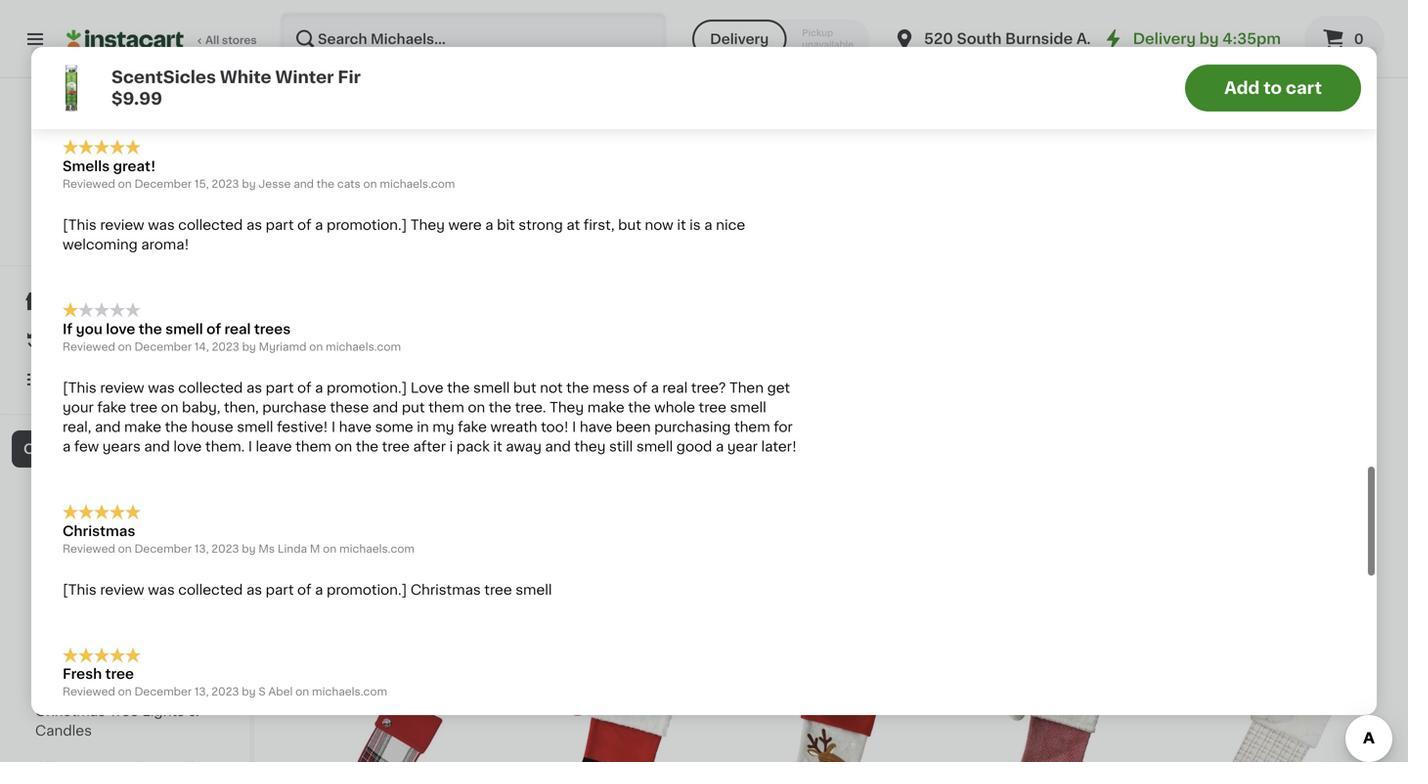 Task type: locate. For each thing, give the bounding box(es) containing it.
2 part from the top
[[266, 381, 294, 395]]

december up 'lights'
[[134, 687, 192, 697]]

of for ms
[[298, 583, 312, 597]]

prices
[[145, 218, 179, 228]]

review
[[100, 218, 144, 232], [100, 381, 144, 395], [100, 583, 144, 597]]

abel
[[269, 687, 293, 697]]

& right 'lights'
[[188, 704, 199, 718]]

[this review was collected as part of a promotion.] love the smell but not the mess of a real tree? then get your fake tree on baby, then,  purchase these and put them on the tree.  they make the whole tree smell real, and make the house smell festive! i have some in my fake wreath too! i have been purchasing them for a few years and love them. i leave them on the tree after i pack it away and they still smell good a year later!
[[63, 381, 797, 453]]

the
[[317, 179, 335, 189], [139, 322, 162, 336], [447, 381, 470, 395], [567, 381, 589, 395], [489, 401, 512, 414], [628, 401, 651, 414], [165, 420, 188, 434], [356, 440, 379, 453]]

i right too!
[[573, 420, 577, 434]]

1 horizontal spatial tree
[[109, 704, 139, 718]]

jesse
[[259, 179, 291, 189]]

reviewed on december 15, 2023 by ajpb on michaels.com
[[63, 35, 383, 46]]

part for by
[[266, 218, 294, 232]]

reviewed down fresh at the bottom left
[[63, 687, 115, 697]]

1 horizontal spatial fake
[[458, 420, 487, 434]]

1 vertical spatial 13,
[[195, 687, 209, 697]]

520 south burnside avenue button
[[893, 12, 1134, 67]]

christmas ornaments & tree toppers
[[35, 554, 201, 587]]

by inside fresh tree reviewed on december 13, 2023 by s abel on michaels.com
[[242, 687, 256, 697]]

0 vertical spatial it
[[677, 218, 687, 232]]

1 smells from the top
[[63, 75, 108, 89]]

$ down festive!
[[297, 441, 305, 452]]

of for trees
[[298, 381, 312, 395]]

reviewed
[[63, 35, 115, 46], [63, 179, 115, 189], [63, 341, 115, 352], [63, 543, 115, 554], [63, 687, 115, 697]]

2 horizontal spatial real
[[663, 381, 688, 395]]

december left the "14,"
[[134, 341, 192, 352]]

3 99 from the left
[[539, 441, 554, 452]]

too!
[[541, 420, 569, 434]]

0 horizontal spatial real
[[138, 75, 164, 89]]

15, up guarantee
[[195, 179, 209, 189]]

on right cats in the left of the page
[[364, 179, 377, 189]]

them up my
[[429, 401, 465, 414]]

3 9 from the left
[[523, 440, 537, 461]]

michaels.com right m
[[339, 543, 415, 554]]

0 vertical spatial as
[[247, 218, 262, 232]]

part down linda
[[266, 583, 294, 597]]

reviewed inside if you love the smell of real trees reviewed on december 14, 2023 by myriamd on michaels.com
[[63, 341, 115, 352]]

1 horizontal spatial 99
[[539, 441, 554, 452]]

3 review from the top
[[100, 583, 144, 597]]

3 collected from the top
[[178, 583, 243, 597]]

christmas trees
[[294, 174, 471, 194]]

2 reviewed from the top
[[63, 179, 115, 189]]

buy it again
[[55, 334, 138, 347]]

part
[[266, 218, 294, 232], [266, 381, 294, 395], [266, 583, 294, 597]]

2 collected from the top
[[178, 381, 243, 395]]

everyday store prices
[[58, 218, 179, 228]]

1 horizontal spatial make
[[588, 401, 625, 414]]

3 december from the top
[[134, 341, 192, 352]]

and right jesse
[[294, 179, 314, 189]]

product group
[[294, 227, 496, 516], [1167, 658, 1370, 762]]

1 horizontal spatial i
[[332, 420, 336, 434]]

the left cats in the left of the page
[[317, 179, 335, 189]]

it right buy
[[86, 334, 96, 347]]

buy
[[55, 334, 83, 347]]

of inside [this review was collected as part of a promotion.] they were a bit strong at first, but now it is a nice welcoming aroma!
[[298, 218, 312, 232]]

1 vertical spatial but
[[514, 381, 537, 395]]

fake down lists link
[[97, 401, 126, 414]]

1 vertical spatial 15,
[[195, 179, 209, 189]]

as down jesse
[[247, 218, 262, 232]]

$ left later!
[[734, 441, 741, 452]]

9 down festive!
[[305, 440, 319, 461]]

december up scentsicles
[[134, 35, 192, 46]]

2 13, from the top
[[195, 687, 209, 697]]

0 vertical spatial make
[[588, 401, 625, 414]]

was for aroma!
[[148, 218, 175, 232]]

aroma!
[[141, 238, 189, 251]]

1 vertical spatial review
[[100, 381, 144, 395]]

1 review from the top
[[100, 218, 144, 232]]

great!
[[113, 160, 156, 173]]

1 horizontal spatial but
[[619, 218, 642, 232]]

review for fake
[[100, 381, 144, 395]]

$ 9 99 down too!
[[516, 440, 554, 461]]

get
[[768, 381, 791, 395]]

[this for welcoming
[[63, 218, 97, 232]]

as inside [this review was collected as part of a promotion.] love the smell but not the mess of a real tree? then get your fake tree on baby, then,  purchase these and put them on the tree.  they make the whole tree smell real, and make the house smell festive! i have some in my fake wreath too! i have been purchasing them for a few years and love them. i leave them on the tree after i pack it away and they still smell good a year later!
[[247, 381, 262, 395]]

0 horizontal spatial it
[[86, 334, 96, 347]]

1 as from the top
[[247, 218, 262, 232]]

0 horizontal spatial but
[[514, 381, 537, 395]]

2 horizontal spatial 99
[[758, 441, 773, 452]]

0 horizontal spatial product group
[[294, 227, 496, 516]]

decorations
[[109, 517, 193, 530]]

mess
[[593, 381, 630, 395]]

christmas tree lights & candles
[[35, 704, 199, 738]]

the inside if you love the smell of real trees reviewed on december 14, 2023 by myriamd on michaels.com
[[139, 322, 162, 336]]

was up aroma!
[[148, 218, 175, 232]]

3 $ from the left
[[516, 441, 523, 452]]

0 horizontal spatial they
[[411, 218, 445, 232]]

1 vertical spatial smells
[[63, 160, 110, 173]]

0 horizontal spatial have
[[339, 420, 372, 434]]

1 vertical spatial it
[[86, 334, 96, 347]]

5 2023 from the top
[[212, 687, 239, 697]]

tree inside christmas ornaments & tree toppers
[[35, 573, 65, 587]]

collected up baby,
[[178, 381, 243, 395]]

2 vertical spatial real
[[663, 381, 688, 395]]

christmas inside christmas tree lights & candles
[[35, 704, 105, 718]]

of down m
[[298, 583, 312, 597]]

2 as from the top
[[247, 381, 262, 395]]

delivery
[[1134, 32, 1197, 46], [710, 32, 769, 46]]

2 $ 9 99 from the left
[[734, 440, 773, 461]]

real
[[138, 75, 164, 89], [225, 322, 251, 336], [663, 381, 688, 395]]

1 horizontal spatial have
[[580, 420, 613, 434]]

2 horizontal spatial $ 9 99
[[734, 440, 773, 461]]

on down great!
[[118, 179, 132, 189]]

by inside the smells great! reviewed on december 15, 2023 by jesse and the cats on michaels.com
[[242, 179, 256, 189]]

5 december from the top
[[134, 687, 192, 697]]

fresh tree reviewed on december 13, 2023 by s abel on michaels.com
[[63, 668, 387, 697]]

add to cart
[[1225, 80, 1323, 96]]

but up tree.
[[514, 381, 537, 395]]

collected for 15,
[[178, 218, 243, 232]]

on up pack
[[468, 401, 486, 414]]

part inside [this review was collected as part of a promotion.] love the smell but not the mess of a real tree? then get your fake tree on baby, then,  purchase these and put them on the tree.  they make the whole tree smell real, and make the house smell festive! i have some in my fake wreath too! i have been purchasing them for a few years and love them. i leave them on the tree after i pack it away and they still smell good a year later!
[[266, 381, 294, 395]]

by left jesse
[[242, 179, 256, 189]]

is
[[690, 218, 701, 232]]

on left baby,
[[161, 401, 179, 414]]

0 horizontal spatial tree
[[35, 573, 65, 587]]

love inside [this review was collected as part of a promotion.] love the smell but not the mess of a real tree? then get your fake tree on baby, then,  purchase these and put them on the tree.  they make the whole tree smell real, and make the house smell festive! i have some in my fake wreath too! i have been purchasing them for a few years and love them. i leave them on the tree after i pack it away and they still smell good a year later!
[[174, 440, 202, 453]]

0 vertical spatial promotion.]
[[327, 218, 407, 232]]

0 vertical spatial collected
[[178, 218, 243, 232]]

2 15, from the top
[[195, 179, 209, 189]]

1 vertical spatial collected
[[178, 381, 243, 395]]

collected up guarantee
[[178, 218, 243, 232]]

was inside [this review was collected as part of a promotion.] they were a bit strong at first, but now it is a nice welcoming aroma!
[[148, 218, 175, 232]]

0 horizontal spatial 9
[[305, 440, 319, 461]]

★★★★★
[[63, 140, 141, 155], [63, 140, 141, 155], [63, 302, 141, 318], [63, 504, 141, 520], [63, 504, 141, 520], [63, 648, 141, 663], [63, 648, 141, 663]]

real up $9.99
[[138, 75, 164, 89]]

was inside [this review was collected as part of a promotion.] love the smell but not the mess of a real tree? then get your fake tree on baby, then,  purchase these and put them on the tree.  they make the whole tree smell real, and make the house smell festive! i have some in my fake wreath too! i have been purchasing them for a few years and love them. i leave them on the tree after i pack it away and they still smell good a year later!
[[148, 381, 175, 395]]

on
[[118, 35, 132, 46], [291, 35, 305, 46], [118, 179, 132, 189], [364, 179, 377, 189], [118, 341, 132, 352], [309, 341, 323, 352], [161, 401, 179, 414], [468, 401, 486, 414], [335, 440, 352, 453], [118, 543, 132, 554], [323, 543, 337, 554], [118, 687, 132, 697], [296, 687, 309, 697]]

2 horizontal spatial 9
[[741, 440, 756, 461]]

0 vertical spatial real
[[138, 75, 164, 89]]

15, inside the smells great! reviewed on december 15, 2023 by jesse and the cats on michaels.com
[[195, 179, 209, 189]]

0 horizontal spatial 99
[[321, 441, 336, 452]]

lists link
[[12, 360, 238, 399]]

it
[[677, 218, 687, 232], [86, 334, 96, 347], [494, 440, 503, 453]]

tree
[[35, 573, 65, 587], [195, 648, 225, 661], [109, 704, 139, 718]]

review up 100% satisfaction guarantee
[[100, 218, 144, 232]]

2 vertical spatial [this
[[63, 583, 97, 597]]

them.
[[205, 440, 245, 453]]

michaels.com
[[308, 35, 383, 46], [380, 179, 455, 189], [326, 341, 401, 352], [339, 543, 415, 554], [312, 687, 387, 697]]

december inside if you love the smell of real trees reviewed on december 14, 2023 by myriamd on michaels.com
[[134, 341, 192, 352]]

2 vertical spatial collected
[[178, 583, 243, 597]]

1 horizontal spatial $ 9 99
[[516, 440, 554, 461]]

1 13, from the top
[[195, 543, 209, 554]]

and up years
[[95, 420, 121, 434]]

2 vertical spatial review
[[100, 583, 144, 597]]

1 vertical spatial love
[[174, 440, 202, 453]]

2 promotion.] from the top
[[327, 381, 407, 395]]

december down decorations
[[134, 543, 192, 554]]

smells inside the smells great! reviewed on december 15, 2023 by jesse and the cats on michaels.com
[[63, 160, 110, 173]]

christmas link
[[12, 431, 238, 468]]

christmas inside christmas reviewed on december 13, 2023 by ms linda m on michaels.com
[[63, 524, 135, 538]]

smells great! reviewed on december 15, 2023 by jesse and the cats on michaels.com
[[63, 160, 455, 189]]

tree inside christmas tree lights & candles
[[109, 704, 139, 718]]

2 vertical spatial was
[[148, 583, 175, 597]]

reviewed up the like
[[63, 35, 115, 46]]

1 horizontal spatial $
[[516, 441, 523, 452]]

white
[[220, 69, 272, 86]]

1 horizontal spatial delivery
[[1134, 32, 1197, 46]]

&
[[190, 554, 201, 568], [181, 648, 192, 661], [78, 667, 89, 681], [188, 704, 199, 718]]

0 vertical spatial product group
[[294, 227, 496, 516]]

promotion.] inside [this review was collected as part of a promotion.] they were a bit strong at first, but now it is a nice welcoming aroma!
[[327, 218, 407, 232]]

4 reviewed from the top
[[63, 543, 115, 554]]

review for aroma!
[[100, 218, 144, 232]]

3 reviewed from the top
[[63, 341, 115, 352]]

2 was from the top
[[148, 381, 175, 395]]

1 9 from the left
[[305, 440, 319, 461]]

2 vertical spatial tree
[[109, 704, 139, 718]]

to
[[1264, 80, 1283, 96]]

as down ms on the left of the page
[[247, 583, 262, 597]]

december inside the smells great! reviewed on december 15, 2023 by jesse and the cats on michaels.com
[[134, 179, 192, 189]]

2 2023 from the top
[[212, 179, 239, 189]]

promotion.] inside [this review was collected as part of a promotion.] love the smell but not the mess of a real tree? then get your fake tree on baby, then,  purchase these and put them on the tree.  they make the whole tree smell real, and make the house smell festive! i have some in my fake wreath too! i have been purchasing them for a few years and love them. i leave them on the tree after i pack it away and they still smell good a year later!
[[327, 381, 407, 395]]

not
[[540, 381, 563, 395]]

real inside [this review was collected as part of a promotion.] love the smell but not the mess of a real tree? then get your fake tree on baby, then,  purchase these and put them on the tree.  they make the whole tree smell real, and make the house smell festive! i have some in my fake wreath too! i have been purchasing them for a few years and love them. i leave them on the tree after i pack it away and they still smell good a year later!
[[663, 381, 688, 395]]

make down the mess
[[588, 401, 625, 414]]

9 left later!
[[741, 440, 756, 461]]

december inside fresh tree reviewed on december 13, 2023 by s abel on michaels.com
[[134, 687, 192, 697]]

as for trees
[[247, 381, 262, 395]]

0 horizontal spatial $
[[297, 441, 305, 452]]

$9.99
[[112, 91, 162, 107]]

None search field
[[280, 12, 667, 67]]

i left leave
[[248, 440, 252, 453]]

3 as from the top
[[247, 583, 262, 597]]

2 horizontal spatial them
[[735, 420, 771, 434]]

1 horizontal spatial real
[[225, 322, 251, 336]]

all stores link
[[67, 12, 258, 67]]

as for by
[[247, 218, 262, 232]]

and inside the smells great! reviewed on december 15, 2023 by jesse and the cats on michaels.com
[[294, 179, 314, 189]]

reviewed up "everyday"
[[63, 179, 115, 189]]

1 vertical spatial them
[[735, 420, 771, 434]]

13, inside christmas reviewed on december 13, 2023 by ms linda m on michaels.com
[[195, 543, 209, 554]]

1 vertical spatial as
[[247, 381, 262, 395]]

1 vertical spatial promotion.]
[[327, 381, 407, 395]]

and
[[294, 179, 314, 189], [373, 401, 399, 414], [95, 420, 121, 434], [144, 440, 170, 453], [545, 440, 571, 453]]

3 part from the top
[[266, 583, 294, 597]]

1 15, from the top
[[195, 35, 209, 46]]

0 vertical spatial part
[[266, 218, 294, 232]]

1 $ from the left
[[297, 441, 305, 452]]

9
[[305, 440, 319, 461], [741, 440, 756, 461], [523, 440, 537, 461]]

3 2023 from the top
[[212, 341, 240, 352]]

2 horizontal spatial it
[[677, 218, 687, 232]]

$ down wreath
[[516, 441, 523, 452]]

service type group
[[693, 20, 870, 59]]

m
[[310, 543, 320, 554]]

& right stockings
[[181, 648, 192, 661]]

on down the collars
[[118, 687, 132, 697]]

love down house
[[174, 440, 202, 453]]

2 smells from the top
[[63, 160, 110, 173]]

the right 'not' at the left of the page
[[567, 381, 589, 395]]

review inside [this review was collected as part of a promotion.] love the smell but not the mess of a real tree? then get your fake tree on baby, then,  purchase these and put them on the tree.  they make the whole tree smell real, and make the house smell festive! i have some in my fake wreath too! i have been purchasing them for a few years and love them. i leave them on the tree after i pack it away and they still smell good a year later!
[[100, 381, 144, 395]]

2 vertical spatial promotion.]
[[327, 583, 407, 597]]

real left trees
[[225, 322, 251, 336]]

3 $ 9 99 from the left
[[516, 440, 554, 461]]

& inside christmas ornaments & tree toppers
[[190, 554, 201, 568]]

delivery for delivery
[[710, 32, 769, 46]]

fresh
[[63, 668, 102, 681]]

by
[[1200, 32, 1220, 46], [242, 35, 256, 46], [242, 179, 256, 189], [242, 341, 256, 352], [242, 543, 256, 554], [242, 687, 256, 697]]

stores
[[222, 35, 257, 45]]

2 review from the top
[[100, 381, 144, 395]]

as
[[247, 218, 262, 232], [247, 381, 262, 395], [247, 583, 262, 597]]

0 vertical spatial [this
[[63, 218, 97, 232]]

2 december from the top
[[134, 179, 192, 189]]

4 2023 from the top
[[212, 543, 239, 554]]

it left the is
[[677, 218, 687, 232]]

i
[[332, 420, 336, 434], [573, 420, 577, 434], [248, 440, 252, 453]]

christmas reviewed on december 13, 2023 by ms linda m on michaels.com
[[63, 524, 415, 554]]

by left ms on the left of the page
[[242, 543, 256, 554]]

$ 9 99
[[297, 440, 336, 461], [734, 440, 773, 461], [516, 440, 554, 461]]

& inside christmas tree lights & candles
[[188, 704, 199, 718]]

they up too!
[[550, 401, 584, 414]]

of up purchase
[[298, 381, 312, 395]]

but
[[619, 218, 642, 232], [514, 381, 537, 395]]

[this inside [this review was collected as part of a promotion.] they were a bit strong at first, but now it is a nice welcoming aroma!
[[63, 218, 97, 232]]

1 vertical spatial fake
[[458, 420, 487, 434]]

2 vertical spatial them
[[296, 440, 332, 453]]

by left s
[[242, 687, 256, 697]]

nice
[[716, 218, 746, 232]]

2 vertical spatial it
[[494, 440, 503, 453]]

part up purchase
[[266, 381, 294, 395]]

delivery inside button
[[710, 32, 769, 46]]

2023 inside fresh tree reviewed on december 13, 2023 by s abel on michaels.com
[[212, 687, 239, 697]]

if
[[63, 322, 73, 336]]

part for ms
[[266, 583, 294, 597]]

2023 inside if you love the smell of real trees reviewed on december 14, 2023 by myriamd on michaels.com
[[212, 341, 240, 352]]

0 vertical spatial was
[[148, 218, 175, 232]]

1 vertical spatial they
[[550, 401, 584, 414]]

0 vertical spatial fake
[[97, 401, 126, 414]]

tree inside the christmas stockings & tree skirts & collars
[[195, 648, 225, 661]]

$ 9 99 right good
[[734, 440, 773, 461]]

then
[[730, 381, 764, 395]]

collected down christmas reviewed on december 13, 2023 by ms linda m on michaels.com
[[178, 583, 243, 597]]

1 vertical spatial real
[[225, 322, 251, 336]]

99 down festive!
[[321, 441, 336, 452]]

2 horizontal spatial $
[[734, 441, 741, 452]]

everyday store prices link
[[58, 215, 191, 231]]

shop
[[55, 295, 91, 308]]

2023
[[212, 35, 239, 46], [212, 179, 239, 189], [212, 341, 240, 352], [212, 543, 239, 554], [212, 687, 239, 697]]

reviewed down you at the left top
[[63, 341, 115, 352]]

4 december from the top
[[134, 543, 192, 554]]

they left were
[[411, 218, 445, 232]]

0 horizontal spatial them
[[296, 440, 332, 453]]

wreath
[[491, 420, 538, 434]]

by down trees
[[242, 341, 256, 352]]

michaels.com up these
[[326, 341, 401, 352]]

0 vertical spatial tree
[[35, 573, 65, 587]]

review inside [this review was collected as part of a promotion.] they were a bit strong at first, but now it is a nice welcoming aroma!
[[100, 218, 144, 232]]

[this
[[63, 218, 97, 232], [63, 381, 97, 395], [63, 583, 97, 597]]

of down the smells great! reviewed on december 15, 2023 by jesse and the cats on michaels.com
[[298, 218, 312, 232]]

love inside if you love the smell of real trees reviewed on december 14, 2023 by myriamd on michaels.com
[[106, 322, 135, 336]]

at
[[567, 218, 580, 232]]

2023 up white
[[212, 35, 239, 46]]

1 was from the top
[[148, 218, 175, 232]]

[this up your at the left bottom of the page
[[63, 381, 97, 395]]

0 vertical spatial them
[[429, 401, 465, 414]]

13, left s
[[195, 687, 209, 697]]

2 vertical spatial as
[[247, 583, 262, 597]]

and right years
[[144, 440, 170, 453]]

collars
[[92, 667, 140, 681]]

1 december from the top
[[134, 35, 192, 46]]

the inside the smells great! reviewed on december 15, 2023 by jesse and the cats on michaels.com
[[317, 179, 335, 189]]

christmas inside christmas ornaments & tree toppers
[[35, 554, 105, 568]]

a up whole
[[651, 381, 659, 395]]

2023 left jesse
[[212, 179, 239, 189]]

house
[[191, 420, 233, 434]]

michaels.com up [this review was collected as part of a promotion.] they were a bit strong at first, but now it is a nice welcoming aroma!
[[380, 179, 455, 189]]

1 horizontal spatial love
[[174, 440, 202, 453]]

smells for smells great! reviewed on december 15, 2023 by jesse and the cats on michaels.com
[[63, 160, 110, 173]]

december down great!
[[134, 179, 192, 189]]

0 vertical spatial 13,
[[195, 543, 209, 554]]

pack
[[457, 440, 490, 453]]

by left the "4:35pm"
[[1200, 32, 1220, 46]]

1 vertical spatial tree
[[195, 648, 225, 661]]

1 promotion.] from the top
[[327, 218, 407, 232]]

michaels.com right abel
[[312, 687, 387, 697]]

2023 right the "14,"
[[212, 341, 240, 352]]

0 vertical spatial 15,
[[195, 35, 209, 46]]

1 collected from the top
[[178, 218, 243, 232]]

on right abel
[[296, 687, 309, 697]]

& right ornaments
[[190, 554, 201, 568]]

in
[[417, 420, 429, 434]]

[this review was collected as part of a promotion.] they were a bit strong at first, but now it is a nice welcoming aroma!
[[63, 218, 746, 251]]

them down festive!
[[296, 440, 332, 453]]

instacart logo image
[[67, 27, 184, 51]]

tree left toppers
[[35, 573, 65, 587]]

as inside [this review was collected as part of a promotion.] they were a bit strong at first, but now it is a nice welcoming aroma!
[[247, 218, 262, 232]]

1 vertical spatial part
[[266, 381, 294, 395]]

0 vertical spatial they
[[411, 218, 445, 232]]

i down these
[[332, 420, 336, 434]]

2 [this from the top
[[63, 381, 97, 395]]

you
[[76, 322, 103, 336]]

5 reviewed from the top
[[63, 687, 115, 697]]

2 $ from the left
[[734, 441, 741, 452]]

0 vertical spatial review
[[100, 218, 144, 232]]

1 [this from the top
[[63, 218, 97, 232]]

2023 inside the smells great! reviewed on december 15, 2023 by jesse and the cats on michaels.com
[[212, 179, 239, 189]]

1 part from the top
[[266, 218, 294, 232]]

2 horizontal spatial tree
[[195, 648, 225, 661]]

1 reviewed from the top
[[63, 35, 115, 46]]

3 promotion.] from the top
[[327, 583, 407, 597]]

1 horizontal spatial they
[[550, 401, 584, 414]]

1 horizontal spatial product group
[[1167, 658, 1370, 762]]

collected inside [this review was collected as part of a promotion.] they were a bit strong at first, but now it is a nice welcoming aroma!
[[178, 218, 243, 232]]

on right ajpb
[[291, 35, 305, 46]]

1 vertical spatial make
[[124, 420, 161, 434]]

2023 left ms on the left of the page
[[212, 543, 239, 554]]

2023 inside christmas reviewed on december 13, 2023 by ms linda m on michaels.com
[[212, 543, 239, 554]]

collected inside [this review was collected as part of a promotion.] love the smell but not the mess of a real tree? then get your fake tree on baby, then,  purchase these and put them on the tree.  they make the whole tree smell real, and make the house smell festive! i have some in my fake wreath too! i have been purchasing them for a few years and love them. i leave them on the tree after i pack it away and they still smell good a year later!
[[178, 381, 243, 395]]

smells left great!
[[63, 160, 110, 173]]

0 horizontal spatial $ 9 99
[[297, 440, 336, 461]]

0 vertical spatial smells
[[63, 75, 108, 89]]

0 vertical spatial but
[[619, 218, 642, 232]]

0 vertical spatial love
[[106, 322, 135, 336]]

[this inside [this review was collected as part of a promotion.] love the smell but not the mess of a real tree? then get your fake tree on baby, then,  purchase these and put them on the tree.  they make the whole tree smell real, and make the house smell festive! i have some in my fake wreath too! i have been purchasing them for a few years and love them. i leave them on the tree after i pack it away and they still smell good a year later!
[[63, 381, 97, 395]]

99 down too!
[[539, 441, 554, 452]]

2 vertical spatial part
[[266, 583, 294, 597]]

was for fake
[[148, 381, 175, 395]]

1 horizontal spatial it
[[494, 440, 503, 453]]

michaels logo image
[[82, 102, 168, 188]]

13, right ornaments
[[195, 543, 209, 554]]

1 horizontal spatial 9
[[523, 440, 537, 461]]

few
[[74, 440, 99, 453]]

smells
[[63, 75, 108, 89], [63, 160, 110, 173]]

tree down the collars
[[109, 704, 139, 718]]

1 vertical spatial was
[[148, 381, 175, 395]]

part inside [this review was collected as part of a promotion.] they were a bit strong at first, but now it is a nice welcoming aroma!
[[266, 218, 294, 232]]

the right again
[[139, 322, 162, 336]]

michaels.com inside christmas reviewed on december 13, 2023 by ms linda m on michaels.com
[[339, 543, 415, 554]]

0 horizontal spatial love
[[106, 322, 135, 336]]

delivery by 4:35pm link
[[1102, 27, 1282, 51]]

1 vertical spatial [this
[[63, 381, 97, 395]]

real up whole
[[663, 381, 688, 395]]

0 horizontal spatial delivery
[[710, 32, 769, 46]]

[this down christmas decorations at the left of the page
[[63, 583, 97, 597]]



Task type: describe. For each thing, give the bounding box(es) containing it.
a left year
[[716, 440, 724, 453]]

the down baby,
[[165, 420, 188, 434]]

& right "skirts"
[[78, 667, 89, 681]]

on down christmas decorations link
[[118, 543, 132, 554]]

for
[[774, 420, 793, 434]]

toppers
[[68, 573, 125, 587]]

years
[[102, 440, 141, 453]]

14,
[[195, 341, 209, 352]]

everyday
[[58, 218, 111, 228]]

a down christmas trees
[[315, 218, 323, 232]]

a left few
[[63, 440, 71, 453]]

lists
[[55, 373, 88, 386]]

christmas ornaments & tree toppers link
[[12, 542, 238, 599]]

they
[[575, 440, 606, 453]]

purchasing
[[655, 420, 731, 434]]

100%
[[50, 237, 80, 248]]

then,
[[224, 401, 259, 414]]

0 button
[[1305, 16, 1386, 63]]

a up purchase
[[315, 381, 323, 395]]

100% satisfaction guarantee button
[[30, 231, 219, 250]]

purchase
[[262, 401, 327, 414]]

christmas tree lights & candles link
[[12, 693, 238, 750]]

it inside [this review was collected as part of a promotion.] they were a bit strong at first, but now it is a nice welcoming aroma!
[[677, 218, 687, 232]]

guarantee
[[151, 237, 207, 248]]

13, inside fresh tree reviewed on december 13, 2023 by s abel on michaels.com
[[195, 687, 209, 697]]

[this review was collected as part of a promotion.] christmas tree smell
[[63, 583, 552, 597]]

1 vertical spatial product group
[[1167, 658, 1370, 762]]

on up the like
[[118, 35, 132, 46]]

christmas stockings & tree skirts & collars
[[35, 648, 225, 681]]

trees
[[254, 322, 291, 336]]

been
[[616, 420, 651, 434]]

cart
[[1287, 80, 1323, 96]]

0 horizontal spatial make
[[124, 420, 161, 434]]

love
[[411, 381, 444, 395]]

ornaments
[[109, 554, 186, 568]]

they inside [this review was collected as part of a promotion.] they were a bit strong at first, but now it is a nice welcoming aroma!
[[411, 218, 445, 232]]

some
[[375, 420, 414, 434]]

collected for 2023
[[178, 583, 243, 597]]

of for by
[[298, 218, 312, 232]]

0 horizontal spatial i
[[248, 440, 252, 453]]

a down m
[[315, 583, 323, 597]]

christmas trees link
[[294, 172, 471, 196]]

part for trees
[[266, 381, 294, 395]]

of right the mess
[[634, 381, 648, 395]]

now
[[645, 218, 674, 232]]

ajpb
[[259, 35, 288, 46]]

on right m
[[323, 543, 337, 554]]

1 99 from the left
[[321, 441, 336, 452]]

tree!
[[306, 75, 338, 89]]

smells for smells like real fresh cut christmas tree!
[[63, 75, 108, 89]]

a left "bit"
[[486, 218, 494, 232]]

delivery button
[[693, 20, 787, 59]]

cats
[[337, 179, 361, 189]]

good
[[677, 440, 713, 453]]

0 horizontal spatial fake
[[97, 401, 126, 414]]

again
[[99, 334, 138, 347]]

lights
[[142, 704, 185, 718]]

michaels.com up fir
[[308, 35, 383, 46]]

christmas decorations link
[[12, 505, 238, 542]]

these
[[330, 401, 369, 414]]

ms
[[259, 543, 275, 554]]

leave
[[256, 440, 292, 453]]

promotion.] for christmas
[[327, 583, 407, 597]]

burnside
[[1006, 32, 1074, 46]]

reviewed inside the smells great! reviewed on december 15, 2023 by jesse and the cats on michaels.com
[[63, 179, 115, 189]]

promotion.] for they
[[327, 218, 407, 232]]

product group containing 9
[[294, 227, 496, 516]]

satisfaction
[[82, 237, 148, 248]]

if you love the smell of real trees reviewed on december 14, 2023 by myriamd on michaels.com
[[63, 322, 401, 352]]

by left ajpb
[[242, 35, 256, 46]]

michaels.com inside if you love the smell of real trees reviewed on december 14, 2023 by myriamd on michaels.com
[[326, 341, 401, 352]]

tree inside fresh tree reviewed on december 13, 2023 by s abel on michaels.com
[[105, 668, 134, 681]]

candles
[[35, 724, 92, 738]]

first,
[[584, 218, 615, 232]]

tree?
[[692, 381, 726, 395]]

stockings
[[109, 648, 177, 661]]

on up lists link
[[118, 341, 132, 352]]

on right myriamd
[[309, 341, 323, 352]]

the up been
[[628, 401, 651, 414]]

3 [this from the top
[[63, 583, 97, 597]]

promotion.] for love
[[327, 381, 407, 395]]

michaels.com inside the smells great! reviewed on december 15, 2023 by jesse and the cats on michaels.com
[[380, 179, 455, 189]]

december inside christmas reviewed on december 13, 2023 by ms linda m on michaels.com
[[134, 543, 192, 554]]

reviewed inside fresh tree reviewed on december 13, 2023 by s abel on michaels.com
[[63, 687, 115, 697]]

0
[[1355, 32, 1365, 46]]

4:35pm
[[1223, 32, 1282, 46]]

1 horizontal spatial them
[[429, 401, 465, 414]]

the down some
[[356, 440, 379, 453]]

tree for christmas stockings & tree skirts & collars
[[195, 648, 225, 661]]

christmas stockings & tree skirts & collars link
[[12, 636, 238, 693]]

christmas decorations
[[35, 517, 193, 530]]

2 99 from the left
[[758, 441, 773, 452]]

winter
[[275, 69, 334, 86]]

i
[[450, 440, 453, 453]]

michaels.com inside fresh tree reviewed on december 13, 2023 by s abel on michaels.com
[[312, 687, 387, 697]]

scentsicles white winter fir $9.99
[[112, 69, 361, 107]]

1 $ 9 99 from the left
[[297, 440, 336, 461]]

on down these
[[335, 440, 352, 453]]

2 9 from the left
[[741, 440, 756, 461]]

1 have from the left
[[339, 420, 372, 434]]

baby,
[[182, 401, 221, 414]]

avenue
[[1077, 32, 1134, 46]]

smell inside if you love the smell of real trees reviewed on december 14, 2023 by myriamd on michaels.com
[[165, 322, 203, 336]]

myriamd
[[259, 341, 307, 352]]

they inside [this review was collected as part of a promotion.] love the smell but not the mess of a real tree? then get your fake tree on baby, then,  purchase these and put them on the tree.  they make the whole tree smell real, and make the house smell festive! i have some in my fake wreath too! i have been purchasing them for a few years and love them. i leave them on the tree after i pack it away and they still smell good a year later!
[[550, 401, 584, 414]]

real,
[[63, 420, 91, 434]]

christmas inside the christmas stockings & tree skirts & collars
[[35, 648, 105, 661]]

scentsicles
[[112, 69, 216, 86]]

tree for christmas ornaments & tree toppers
[[35, 573, 65, 587]]

collected for of
[[178, 381, 243, 395]]

delivery for delivery by 4:35pm
[[1134, 32, 1197, 46]]

and up some
[[373, 401, 399, 414]]

reviewed inside christmas reviewed on december 13, 2023 by ms linda m on michaels.com
[[63, 543, 115, 554]]

fresh
[[167, 75, 202, 89]]

smells like real fresh cut christmas tree!
[[63, 75, 338, 89]]

real inside if you love the smell of real trees reviewed on december 14, 2023 by myriamd on michaels.com
[[225, 322, 251, 336]]

1 2023 from the top
[[212, 35, 239, 46]]

a right the is
[[705, 218, 713, 232]]

[this for your
[[63, 381, 97, 395]]

all
[[205, 35, 219, 45]]

and down too!
[[545, 440, 571, 453]]

still
[[610, 440, 633, 453]]

delivery by 4:35pm
[[1134, 32, 1282, 46]]

add to cart button
[[1186, 65, 1362, 112]]

but inside [this review was collected as part of a promotion.] love the smell but not the mess of a real tree? then get your fake tree on baby, then,  purchase these and put them on the tree.  they make the whole tree smell real, and make the house smell festive! i have some in my fake wreath too! i have been purchasing them for a few years and love them. i leave them on the tree after i pack it away and they still smell good a year later!
[[514, 381, 537, 395]]

bit
[[497, 218, 515, 232]]

add
[[1225, 80, 1261, 96]]

the up wreath
[[489, 401, 512, 414]]

but inside [this review was collected as part of a promotion.] they were a bit strong at first, but now it is a nice welcoming aroma!
[[619, 218, 642, 232]]

by inside christmas reviewed on december 13, 2023 by ms linda m on michaels.com
[[242, 543, 256, 554]]

2 horizontal spatial i
[[573, 420, 577, 434]]

it inside [this review was collected as part of a promotion.] love the smell but not the mess of a real tree? then get your fake tree on baby, then,  purchase these and put them on the tree.  they make the whole tree smell real, and make the house smell festive! i have some in my fake wreath too! i have been purchasing them for a few years and love them. i leave them on the tree after i pack it away and they still smell good a year later!
[[494, 440, 503, 453]]

tree.
[[515, 401, 546, 414]]

as for ms
[[247, 583, 262, 597]]

were
[[449, 218, 482, 232]]

the right love
[[447, 381, 470, 395]]

of inside if you love the smell of real trees reviewed on december 14, 2023 by myriamd on michaels.com
[[207, 322, 221, 336]]

linda
[[278, 543, 307, 554]]

buy it again link
[[12, 321, 238, 360]]

2 have from the left
[[580, 420, 613, 434]]

by inside if you love the smell of real trees reviewed on december 14, 2023 by myriamd on michaels.com
[[242, 341, 256, 352]]

after
[[413, 440, 446, 453]]

store
[[113, 218, 142, 228]]

3 was from the top
[[148, 583, 175, 597]]

fir
[[338, 69, 361, 86]]



Task type: vqa. For each thing, say whether or not it's contained in the screenshot.
Spend $45, save $7 corresponding to Charmin Ultra Soft Toilet Paper
no



